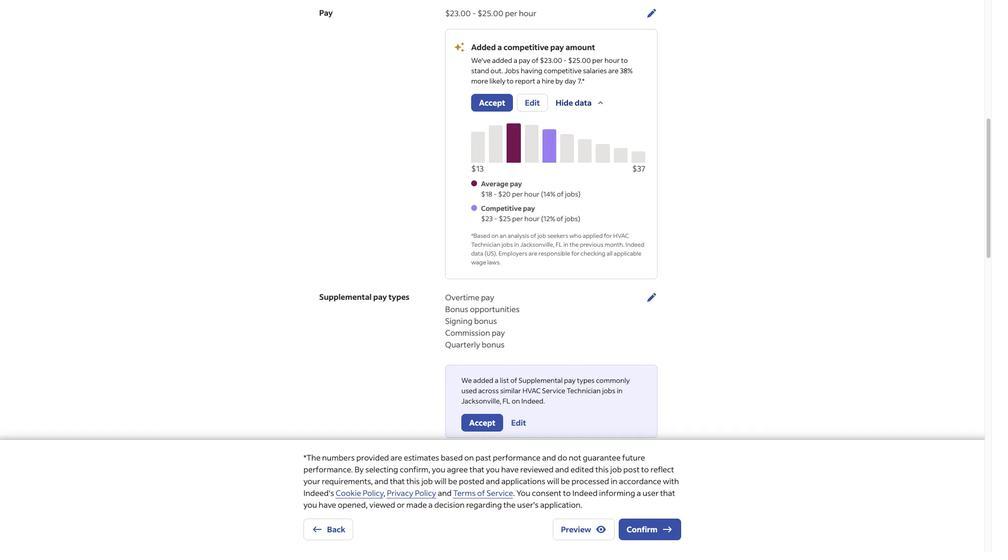 Task type: describe. For each thing, give the bounding box(es) containing it.
hide data
[[556, 97, 592, 108]]

average pay $18 - $20 per hour (14% of jobs)
[[481, 179, 581, 199]]

applicable
[[614, 250, 642, 257]]

supplemental inside we added a list of supplemental pay types commonly used across similar hvac service technician jobs in jacksonville, fl on indeed.
[[519, 376, 563, 385]]

processed
[[572, 476, 609, 487]]

similar
[[500, 386, 521, 396]]

reflect
[[651, 464, 674, 475]]

do
[[558, 453, 567, 463]]

1 will from the left
[[434, 476, 447, 487]]

edit pay image
[[646, 7, 658, 19]]

. you consent to indeed informing a user that you have opened, viewed or made a decision regarding the user's application.
[[304, 488, 675, 510]]

with
[[663, 476, 679, 487]]

or
[[397, 500, 405, 510]]

you
[[517, 488, 531, 498]]

of inside added a competitive pay amount we've added a pay of $23.00 - $25.00 per hour to stand out. jobs having competitive salaries are 38% more likely to report a hire by day 7.*
[[532, 56, 539, 65]]

technician inside we added a list of supplemental pay types commonly used across similar hvac service technician jobs in jacksonville, fl on indeed.
[[567, 386, 601, 396]]

guarantee
[[583, 453, 621, 463]]

bonus
[[445, 304, 468, 314]]

edit pay element
[[437, 3, 666, 25]]

0 vertical spatial that
[[470, 464, 485, 475]]

cookie policy , privacy policy and terms of service
[[336, 488, 513, 498]]

user's
[[517, 500, 539, 510]]

day
[[565, 76, 576, 86]]

application.
[[540, 500, 583, 510]]

and down do
[[555, 464, 569, 475]]

1 vertical spatial edit
[[511, 418, 526, 428]]

added a competitive pay amount we've added a pay of $23.00 - $25.00 per hour to stand out. jobs having competitive salaries are 38% more likely to report a hire by day 7.*
[[471, 42, 633, 86]]

jacksonville, inside we added a list of supplemental pay types commonly used across similar hvac service technician jobs in jacksonville, fl on indeed.
[[461, 397, 501, 406]]

types inside we added a list of supplemental pay types commonly used across similar hvac service technician jobs in jacksonville, fl on indeed.
[[577, 376, 595, 385]]

who
[[570, 232, 582, 240]]

indeed inside *based on an analysis of job seekers who applied for hvac technician jobs in jacksonville, fl in the previous month. indeed data (us). employers are responsible for checking all applicable wage laws.
[[626, 241, 645, 248]]

of up regarding
[[477, 488, 485, 498]]

signing
[[445, 316, 473, 326]]

1 vertical spatial job
[[610, 464, 622, 475]]

terms
[[453, 488, 476, 498]]

have inside . you consent to indeed informing a user that you have opened, viewed or made a decision regarding the user's application.
[[319, 500, 336, 510]]

have inside *the numbers provided are estimates based on past performance and do not guarantee future performance. by selecting confirm, you agree that you have reviewed and edited this job post to reflect your requirements, and that this job will be posted and applications will be processed in accordance with indeed's
[[501, 464, 519, 475]]

indeed.
[[522, 397, 545, 406]]

a left the user
[[637, 488, 641, 498]]

used
[[461, 386, 477, 396]]

$18
[[481, 189, 492, 199]]

hour inside average pay $18 - $20 per hour (14% of jobs)
[[524, 189, 540, 199]]

of inside we added a list of supplemental pay types commonly used across similar hvac service technician jobs in jacksonville, fl on indeed.
[[511, 376, 517, 385]]

user
[[643, 488, 659, 498]]

pay inside average pay $18 - $20 per hour (14% of jobs)
[[510, 179, 522, 188]]

indeed inside . you consent to indeed informing a user that you have opened, viewed or made a decision regarding the user's application.
[[572, 488, 598, 498]]

*based on an analysis of job seekers who applied for hvac technician jobs in jacksonville, fl in the previous month. indeed data (us). employers are responsible for checking all applicable wage laws.
[[471, 232, 645, 266]]

per inside added a competitive pay amount we've added a pay of $23.00 - $25.00 per hour to stand out. jobs having competitive salaries are 38% more likely to report a hire by day 7.*
[[592, 56, 603, 65]]

wage
[[471, 259, 486, 266]]

in inside we added a list of supplemental pay types commonly used across similar hvac service technician jobs in jacksonville, fl on indeed.
[[617, 386, 623, 396]]

having
[[521, 66, 543, 75]]

1 vertical spatial bonus
[[482, 339, 505, 350]]

analysis
[[508, 232, 529, 240]]

terms of service link
[[453, 488, 513, 499]]

opened,
[[338, 500, 368, 510]]

we added a list of supplemental pay types commonly used across similar hvac service technician jobs in jacksonville, fl on indeed.
[[461, 376, 630, 406]]

2 vertical spatial job
[[421, 476, 433, 487]]

responsible
[[539, 250, 570, 257]]

of inside competitive pay $23 - $25 per hour (12% of jobs)
[[557, 214, 563, 223]]

and up decision in the bottom of the page
[[438, 488, 452, 498]]

the inside . you consent to indeed informing a user that you have opened, viewed or made a decision regarding the user's application.
[[504, 500, 516, 510]]

a right 'added'
[[498, 42, 502, 52]]

1 policy from the left
[[363, 488, 383, 498]]

0 vertical spatial this
[[595, 464, 609, 475]]

jobs) for competitive pay $23 - $25 per hour (12% of jobs)
[[565, 214, 580, 223]]

pay
[[319, 7, 333, 18]]

health insurance paid time off dental insurance 401(k) vision insurance 401(k) matching
[[445, 451, 507, 521]]

an
[[500, 232, 507, 240]]

applications
[[501, 476, 546, 487]]

viewed
[[369, 500, 395, 510]]

paid
[[445, 463, 461, 473]]

1 vertical spatial that
[[390, 476, 405, 487]]

1 vertical spatial accept
[[469, 418, 496, 428]]

2 vertical spatial insurance
[[469, 498, 505, 509]]

applied
[[583, 232, 603, 240]]

0 vertical spatial insurance
[[471, 451, 507, 461]]

a left hire
[[537, 76, 540, 86]]

to up 38%
[[621, 56, 628, 65]]

on inside *based on an analysis of job seekers who applied for hvac technician jobs in jacksonville, fl in the previous month. indeed data (us). employers are responsible for checking all applicable wage laws.
[[491, 232, 499, 240]]

performance
[[493, 453, 541, 463]]

off
[[480, 463, 491, 473]]

list
[[500, 376, 509, 385]]

across
[[478, 386, 499, 396]]

cookie
[[336, 488, 361, 498]]

commonly
[[596, 376, 630, 385]]

1 vertical spatial accept button
[[461, 414, 503, 432]]

hvac inside *based on an analysis of job seekers who applied for hvac technician jobs in jacksonville, fl in the previous month. indeed data (us). employers are responsible for checking all applicable wage laws.
[[613, 232, 629, 240]]

stand
[[471, 66, 489, 75]]

vision
[[445, 498, 468, 509]]

$25
[[499, 214, 511, 223]]

all
[[607, 250, 613, 257]]

provided
[[356, 453, 389, 463]]

you inside . you consent to indeed informing a user that you have opened, viewed or made a decision regarding the user's application.
[[304, 500, 317, 510]]

in down analysis
[[514, 241, 519, 248]]

0 vertical spatial accept
[[479, 97, 505, 108]]

back button
[[304, 519, 353, 541]]

hour inside competitive pay $23 - $25 per hour (12% of jobs)
[[524, 214, 540, 223]]

$20
[[498, 189, 511, 199]]

edited
[[571, 464, 594, 475]]

jobs inside we added a list of supplemental pay types commonly used across similar hvac service technician jobs in jacksonville, fl on indeed.
[[602, 386, 616, 396]]

1 vertical spatial competitive
[[544, 66, 582, 75]]

indeed's
[[304, 488, 334, 498]]

- inside 'edit pay' element
[[472, 8, 476, 18]]

of inside *based on an analysis of job seekers who applied for hvac technician jobs in jacksonville, fl in the previous month. indeed data (us). employers are responsible for checking all applicable wage laws.
[[531, 232, 536, 240]]

preview button
[[553, 519, 615, 541]]

pay inside competitive pay $23 - $25 per hour (12% of jobs)
[[523, 204, 535, 213]]

on inside *the numbers provided are estimates based on past performance and do not guarantee future performance. by selecting confirm, you agree that you have reviewed and edited this job post to reflect your requirements, and that this job will be posted and applications will be processed in accordance with indeed's
[[464, 453, 474, 463]]

more
[[471, 76, 488, 86]]

salaries
[[583, 66, 607, 75]]

*the numbers provided are estimates based on past performance and do not guarantee future performance. by selecting confirm, you agree that you have reviewed and edited this job post to reflect your requirements, and that this job will be posted and applications will be processed in accordance with indeed's
[[304, 453, 679, 498]]

are inside *based on an analysis of job seekers who applied for hvac technician jobs in jacksonville, fl in the previous month. indeed data (us). employers are responsible for checking all applicable wage laws.
[[529, 250, 537, 257]]

likely
[[490, 76, 506, 86]]

are inside added a competitive pay amount we've added a pay of $23.00 - $25.00 per hour to stand out. jobs having competitive salaries are 38% more likely to report a hire by day 7.*
[[608, 66, 619, 75]]

estimates
[[404, 453, 439, 463]]

jobs inside *based on an analysis of job seekers who applied for hvac technician jobs in jacksonville, fl in the previous month. indeed data (us). employers are responsible for checking all applicable wage laws.
[[502, 241, 513, 248]]

confirm button
[[619, 519, 681, 541]]

1 horizontal spatial you
[[432, 464, 445, 475]]

your
[[304, 476, 320, 487]]

pay inside we added a list of supplemental pay types commonly used across similar hvac service technician jobs in jacksonville, fl on indeed.
[[564, 376, 576, 385]]

on inside we added a list of supplemental pay types commonly used across similar hvac service technician jobs in jacksonville, fl on indeed.
[[512, 397, 520, 406]]

per inside competitive pay $23 - $25 per hour (12% of jobs)
[[512, 214, 523, 223]]

jacksonville, inside *based on an analysis of job seekers who applied for hvac technician jobs in jacksonville, fl in the previous month. indeed data (us). employers are responsible for checking all applicable wage laws.
[[520, 241, 555, 248]]

1 vertical spatial this
[[407, 476, 420, 487]]

opportunities
[[470, 304, 520, 314]]

past
[[476, 453, 491, 463]]

(us).
[[485, 250, 498, 257]]

laws.
[[487, 259, 501, 266]]

we've
[[471, 56, 491, 65]]

amount
[[566, 42, 595, 52]]

hour inside added a competitive pay amount we've added a pay of $23.00 - $25.00 per hour to stand out. jobs having competitive salaries are 38% more likely to report a hire by day 7.*
[[605, 56, 620, 65]]

benefits
[[319, 451, 351, 461]]

are inside *the numbers provided are estimates based on past performance and do not guarantee future performance. by selecting confirm, you agree that you have reviewed and edited this job post to reflect your requirements, and that this job will be posted and applications will be processed in accordance with indeed's
[[391, 453, 402, 463]]

overtime pay bonus opportunities signing bonus commission pay quarterly bonus
[[445, 292, 520, 350]]

future
[[622, 453, 645, 463]]

dental
[[445, 475, 469, 485]]

preview
[[561, 524, 591, 535]]

the inside *based on an analysis of job seekers who applied for hvac technician jobs in jacksonville, fl in the previous month. indeed data (us). employers are responsible for checking all applicable wage laws.
[[570, 241, 579, 248]]

hide
[[556, 97, 573, 108]]

previous
[[580, 241, 604, 248]]



Task type: locate. For each thing, give the bounding box(es) containing it.
1 vertical spatial jobs)
[[565, 214, 580, 223]]

jobs
[[502, 241, 513, 248], [602, 386, 616, 396]]

401(k) up 'vision'
[[445, 487, 468, 497]]

service up regarding
[[487, 488, 513, 498]]

1 401(k) from the top
[[445, 487, 468, 497]]

be
[[448, 476, 457, 487], [561, 476, 570, 487]]

1 vertical spatial service
[[487, 488, 513, 498]]

of right list
[[511, 376, 517, 385]]

0 vertical spatial bonus
[[474, 316, 497, 326]]

1 horizontal spatial jacksonville,
[[520, 241, 555, 248]]

0 horizontal spatial be
[[448, 476, 457, 487]]

edit button
[[517, 94, 548, 112], [511, 414, 526, 432]]

1 horizontal spatial types
[[577, 376, 595, 385]]

1 vertical spatial are
[[529, 250, 537, 257]]

1 horizontal spatial will
[[547, 476, 559, 487]]

1 vertical spatial hvac
[[523, 386, 541, 396]]

jobs down the commonly at bottom
[[602, 386, 616, 396]]

jobs) inside average pay $18 - $20 per hour (14% of jobs)
[[565, 189, 581, 199]]

0 vertical spatial supplemental
[[319, 292, 372, 302]]

the down "who"
[[570, 241, 579, 248]]

you down based
[[432, 464, 445, 475]]

hvac
[[613, 232, 629, 240], [523, 386, 541, 396]]

this down guarantee
[[595, 464, 609, 475]]

edit supplemental pay types element
[[437, 287, 666, 355]]

1 horizontal spatial data
[[575, 97, 592, 108]]

- right $18
[[494, 189, 497, 199]]

1 horizontal spatial supplemental
[[519, 376, 563, 385]]

requirements,
[[322, 476, 373, 487]]

fl inside we added a list of supplemental pay types commonly used across similar hvac service technician jobs in jacksonville, fl on indeed.
[[503, 397, 510, 406]]

edit down report
[[525, 97, 540, 108]]

insurance up off
[[471, 451, 507, 461]]

,
[[383, 488, 385, 498]]

- down amount
[[564, 56, 567, 65]]

hvac up indeed.
[[523, 386, 541, 396]]

1 vertical spatial types
[[577, 376, 595, 385]]

have down indeed's
[[319, 500, 336, 510]]

*the
[[304, 453, 321, 463]]

that
[[470, 464, 485, 475], [390, 476, 405, 487], [660, 488, 675, 498]]

1 vertical spatial indeed
[[572, 488, 598, 498]]

per inside 'edit pay' element
[[505, 8, 517, 18]]

$25.00 up 'added'
[[478, 8, 504, 18]]

privacy
[[387, 488, 413, 498]]

0 vertical spatial on
[[491, 232, 499, 240]]

jacksonville, down across
[[461, 397, 501, 406]]

to down jobs
[[507, 76, 514, 86]]

hire
[[542, 76, 554, 86]]

fl inside *based on an analysis of job seekers who applied for hvac technician jobs in jacksonville, fl in the previous month. indeed data (us). employers are responsible for checking all applicable wage laws.
[[556, 241, 562, 248]]

per
[[505, 8, 517, 18], [592, 56, 603, 65], [512, 189, 523, 199], [512, 214, 523, 223]]

2 horizontal spatial you
[[486, 464, 500, 475]]

have down performance
[[501, 464, 519, 475]]

$23.00
[[445, 8, 471, 18], [540, 56, 562, 65]]

job left the post
[[610, 464, 622, 475]]

policy up viewed
[[363, 488, 383, 498]]

1 horizontal spatial for
[[604, 232, 612, 240]]

that down with
[[660, 488, 675, 498]]

1 horizontal spatial be
[[561, 476, 570, 487]]

to up application.
[[563, 488, 571, 498]]

0 horizontal spatial technician
[[471, 241, 500, 248]]

1 horizontal spatial that
[[470, 464, 485, 475]]

accordance
[[619, 476, 661, 487]]

job left seekers
[[538, 232, 546, 240]]

hide data button
[[556, 94, 606, 112]]

(12%
[[541, 214, 555, 223]]

1 vertical spatial for
[[571, 250, 580, 257]]

0 horizontal spatial have
[[319, 500, 336, 510]]

competitive
[[481, 204, 522, 213]]

you
[[432, 464, 445, 475], [486, 464, 500, 475], [304, 500, 317, 510]]

you down past
[[486, 464, 500, 475]]

- right $23
[[494, 214, 497, 223]]

are right employers
[[529, 250, 537, 257]]

health
[[445, 451, 469, 461]]

reviewed
[[520, 464, 554, 475]]

that up privacy
[[390, 476, 405, 487]]

$25.00 inside 'edit pay' element
[[478, 8, 504, 18]]

0 horizontal spatial on
[[464, 453, 474, 463]]

added
[[492, 56, 512, 65], [473, 376, 494, 385]]

0 vertical spatial 401(k)
[[445, 487, 468, 497]]

data right 'hide'
[[575, 97, 592, 108]]

jacksonville, up responsible
[[520, 241, 555, 248]]

employers
[[499, 250, 527, 257]]

policy up the made
[[415, 488, 436, 498]]

0 horizontal spatial data
[[471, 250, 484, 257]]

jobs
[[505, 66, 519, 75]]

a left list
[[495, 376, 499, 385]]

2 policy from the left
[[415, 488, 436, 498]]

accept down likely in the top of the page
[[479, 97, 505, 108]]

1 horizontal spatial technician
[[567, 386, 601, 396]]

2 jobs) from the top
[[565, 214, 580, 223]]

401(k) down 'vision'
[[445, 510, 468, 521]]

2 vertical spatial are
[[391, 453, 402, 463]]

this down confirm,
[[407, 476, 420, 487]]

will
[[434, 476, 447, 487], [547, 476, 559, 487]]

0 vertical spatial edit
[[525, 97, 540, 108]]

0 vertical spatial fl
[[556, 241, 562, 248]]

0 horizontal spatial types
[[389, 292, 410, 302]]

a up jobs
[[514, 56, 517, 65]]

technician down the commonly at bottom
[[567, 386, 601, 396]]

2 401(k) from the top
[[445, 510, 468, 521]]

0 vertical spatial technician
[[471, 241, 500, 248]]

of right (12%
[[557, 214, 563, 223]]

- inside average pay $18 - $20 per hour (14% of jobs)
[[494, 189, 497, 199]]

in inside *the numbers provided are estimates based on past performance and do not guarantee future performance. by selecting confirm, you agree that you have reviewed and edited this job post to reflect your requirements, and that this job will be posted and applications will be processed in accordance with indeed's
[[611, 476, 618, 487]]

accept button
[[471, 94, 513, 112], [461, 414, 503, 432]]

0 vertical spatial job
[[538, 232, 546, 240]]

a inside we added a list of supplemental pay types commonly used across similar hvac service technician jobs in jacksonville, fl on indeed.
[[495, 376, 499, 385]]

be down agree
[[448, 476, 457, 487]]

hvac inside we added a list of supplemental pay types commonly used across similar hvac service technician jobs in jacksonville, fl on indeed.
[[523, 386, 541, 396]]

service up indeed.
[[542, 386, 565, 396]]

by
[[355, 464, 364, 475]]

1 horizontal spatial fl
[[556, 241, 562, 248]]

on down similar
[[512, 397, 520, 406]]

added up out.
[[492, 56, 512, 65]]

0 vertical spatial hvac
[[613, 232, 629, 240]]

$23.00 inside 'edit pay' element
[[445, 8, 471, 18]]

0 horizontal spatial fl
[[503, 397, 510, 406]]

$25.00 inside added a competitive pay amount we've added a pay of $23.00 - $25.00 per hour to stand out. jobs having competitive salaries are 38% more likely to report a hire by day 7.*
[[568, 56, 591, 65]]

1 horizontal spatial on
[[491, 232, 499, 240]]

jobs) up "who"
[[565, 214, 580, 223]]

$23
[[481, 214, 493, 223]]

in down seekers
[[564, 241, 569, 248]]

for left checking on the top of the page
[[571, 250, 580, 257]]

1 vertical spatial insurance
[[471, 475, 507, 485]]

seekers
[[547, 232, 568, 240]]

401(k)
[[445, 487, 468, 497], [445, 510, 468, 521]]

1 jobs) from the top
[[565, 189, 581, 199]]

0 horizontal spatial will
[[434, 476, 447, 487]]

jacksonville,
[[520, 241, 555, 248], [461, 397, 501, 406]]

(14%
[[541, 189, 556, 199]]

added up across
[[473, 376, 494, 385]]

1 vertical spatial fl
[[503, 397, 510, 406]]

jobs) for average pay $18 - $20 per hour (14% of jobs)
[[565, 189, 581, 199]]

0 vertical spatial for
[[604, 232, 612, 240]]

edit button for bottom the accept button
[[511, 414, 526, 432]]

per inside average pay $18 - $20 per hour (14% of jobs)
[[512, 189, 523, 199]]

of right analysis
[[531, 232, 536, 240]]

1 horizontal spatial indeed
[[626, 241, 645, 248]]

0 horizontal spatial job
[[421, 476, 433, 487]]

1 horizontal spatial have
[[501, 464, 519, 475]]

and down off
[[486, 476, 500, 487]]

0 horizontal spatial indeed
[[572, 488, 598, 498]]

matching
[[470, 510, 504, 521]]

of
[[532, 56, 539, 65], [557, 189, 564, 199], [557, 214, 563, 223], [531, 232, 536, 240], [511, 376, 517, 385], [477, 488, 485, 498]]

and
[[542, 453, 556, 463], [555, 464, 569, 475], [375, 476, 388, 487], [486, 476, 500, 487], [438, 488, 452, 498]]

in down the commonly at bottom
[[617, 386, 623, 396]]

1 be from the left
[[448, 476, 457, 487]]

overtime
[[445, 292, 480, 303]]

0 vertical spatial jacksonville,
[[520, 241, 555, 248]]

2 horizontal spatial job
[[610, 464, 622, 475]]

2 horizontal spatial are
[[608, 66, 619, 75]]

privacy policy link
[[387, 488, 436, 499]]

fl down similar
[[503, 397, 510, 406]]

a down cookie policy , privacy policy and terms of service
[[429, 500, 433, 510]]

in
[[514, 241, 519, 248], [564, 241, 569, 248], [617, 386, 623, 396], [611, 476, 618, 487]]

by
[[556, 76, 563, 86]]

commission
[[445, 328, 490, 338]]

of inside average pay $18 - $20 per hour (14% of jobs)
[[557, 189, 564, 199]]

fl down seekers
[[556, 241, 562, 248]]

1 vertical spatial added
[[473, 376, 494, 385]]

0 horizontal spatial hvac
[[523, 386, 541, 396]]

edit down indeed.
[[511, 418, 526, 428]]

not
[[569, 453, 581, 463]]

accept button down likely in the top of the page
[[471, 94, 513, 112]]

.
[[513, 488, 515, 498]]

month.
[[605, 241, 625, 248]]

0 horizontal spatial you
[[304, 500, 317, 510]]

jobs) inside competitive pay $23 - $25 per hour (12% of jobs)
[[565, 214, 580, 223]]

and down the selecting at the bottom left
[[375, 476, 388, 487]]

insurance up matching on the bottom of page
[[469, 498, 505, 509]]

bonus down commission
[[482, 339, 505, 350]]

0 horizontal spatial that
[[390, 476, 405, 487]]

policy
[[363, 488, 383, 498], [415, 488, 436, 498]]

to inside *the numbers provided are estimates based on past performance and do not guarantee future performance. by selecting confirm, you agree that you have reviewed and edited this job post to reflect your requirements, and that this job will be posted and applications will be processed in accordance with indeed's
[[641, 464, 649, 475]]

1 horizontal spatial this
[[595, 464, 609, 475]]

posted
[[459, 476, 484, 487]]

back
[[327, 524, 345, 535]]

data inside button
[[575, 97, 592, 108]]

accept down across
[[469, 418, 496, 428]]

1 vertical spatial supplemental
[[519, 376, 563, 385]]

2 horizontal spatial that
[[660, 488, 675, 498]]

for up month. at the top right of page
[[604, 232, 612, 240]]

agree
[[447, 464, 468, 475]]

to inside . you consent to indeed informing a user that you have opened, viewed or made a decision regarding the user's application.
[[563, 488, 571, 498]]

2 vertical spatial on
[[464, 453, 474, 463]]

0 horizontal spatial service
[[487, 488, 513, 498]]

edit supplemental pay types image
[[646, 292, 658, 304]]

are up the selecting at the bottom left
[[391, 453, 402, 463]]

have
[[501, 464, 519, 475], [319, 500, 336, 510]]

0 vertical spatial accept button
[[471, 94, 513, 112]]

service
[[542, 386, 565, 396], [487, 488, 513, 498]]

insurance
[[471, 451, 507, 461], [471, 475, 507, 485], [469, 498, 505, 509]]

are left 38%
[[608, 66, 619, 75]]

1 vertical spatial technician
[[567, 386, 601, 396]]

and left do
[[542, 453, 556, 463]]

competitive up by
[[544, 66, 582, 75]]

1 vertical spatial the
[[504, 500, 516, 510]]

*based
[[471, 232, 490, 240]]

pay
[[550, 42, 564, 52], [519, 56, 530, 65], [510, 179, 522, 188], [523, 204, 535, 213], [373, 292, 387, 302], [481, 292, 494, 303], [492, 328, 505, 338], [564, 376, 576, 385]]

added inside we added a list of supplemental pay types commonly used across similar hvac service technician jobs in jacksonville, fl on indeed.
[[473, 376, 494, 385]]

1 horizontal spatial are
[[529, 250, 537, 257]]

checking
[[581, 250, 606, 257]]

jobs)
[[565, 189, 581, 199], [565, 214, 580, 223]]

will up consent
[[547, 476, 559, 487]]

supplemental pay types
[[319, 292, 410, 302]]

1 horizontal spatial job
[[538, 232, 546, 240]]

$23.00 - $25.00 per hour
[[445, 8, 537, 18]]

1 vertical spatial on
[[512, 397, 520, 406]]

of right (14%
[[557, 189, 564, 199]]

added inside added a competitive pay amount we've added a pay of $23.00 - $25.00 per hour to stand out. jobs having competitive salaries are 38% more likely to report a hire by day 7.*
[[492, 56, 512, 65]]

report
[[515, 76, 535, 86]]

2 horizontal spatial on
[[512, 397, 520, 406]]

will down paid
[[434, 476, 447, 487]]

fl
[[556, 241, 562, 248], [503, 397, 510, 406]]

edit button down indeed.
[[511, 414, 526, 432]]

service inside we added a list of supplemental pay types commonly used across similar hvac service technician jobs in jacksonville, fl on indeed.
[[542, 386, 565, 396]]

1 horizontal spatial hvac
[[613, 232, 629, 240]]

0 vertical spatial competitive
[[504, 42, 549, 52]]

edit button for topmost the accept button
[[517, 94, 548, 112]]

0 horizontal spatial the
[[504, 500, 516, 510]]

0 vertical spatial have
[[501, 464, 519, 475]]

consent
[[532, 488, 562, 498]]

average
[[481, 179, 509, 188]]

0 vertical spatial data
[[575, 97, 592, 108]]

0 horizontal spatial policy
[[363, 488, 383, 498]]

that inside . you consent to indeed informing a user that you have opened, viewed or made a decision regarding the user's application.
[[660, 488, 675, 498]]

data up wage
[[471, 250, 484, 257]]

of up having at top
[[532, 56, 539, 65]]

indeed up applicable
[[626, 241, 645, 248]]

$37
[[632, 163, 645, 174]]

be up consent
[[561, 476, 570, 487]]

jobs) right (14%
[[565, 189, 581, 199]]

technician inside *based on an analysis of job seekers who applied for hvac technician jobs in jacksonville, fl in the previous month. indeed data (us). employers are responsible for checking all applicable wage laws.
[[471, 241, 500, 248]]

technician
[[471, 241, 500, 248], [567, 386, 601, 396]]

1 horizontal spatial jobs
[[602, 386, 616, 396]]

0 vertical spatial edit button
[[517, 94, 548, 112]]

$23.00 inside added a competitive pay amount we've added a pay of $23.00 - $25.00 per hour to stand out. jobs having competitive salaries are 38% more likely to report a hire by day 7.*
[[540, 56, 562, 65]]

$25.00 down amount
[[568, 56, 591, 65]]

data inside *based on an analysis of job seekers who applied for hvac technician jobs in jacksonville, fl in the previous month. indeed data (us). employers are responsible for checking all applicable wage laws.
[[471, 250, 484, 257]]

added
[[471, 42, 496, 52]]

technician down *based
[[471, 241, 500, 248]]

- inside added a competitive pay amount we've added a pay of $23.00 - $25.00 per hour to stand out. jobs having competitive salaries are 38% more likely to report a hire by day 7.*
[[564, 56, 567, 65]]

0 vertical spatial jobs
[[502, 241, 513, 248]]

hvac up month. at the top right of page
[[613, 232, 629, 240]]

insurance down off
[[471, 475, 507, 485]]

to up accordance
[[641, 464, 649, 475]]

1 vertical spatial have
[[319, 500, 336, 510]]

bonus down opportunities
[[474, 316, 497, 326]]

0 horizontal spatial $23.00
[[445, 8, 471, 18]]

on left an
[[491, 232, 499, 240]]

7.*
[[578, 76, 585, 86]]

1 horizontal spatial policy
[[415, 488, 436, 498]]

2 be from the left
[[561, 476, 570, 487]]

edit button down report
[[517, 94, 548, 112]]

indeed
[[626, 241, 645, 248], [572, 488, 598, 498]]

1 horizontal spatial $25.00
[[568, 56, 591, 65]]

in up informing
[[611, 476, 618, 487]]

accept button down across
[[461, 414, 503, 432]]

0 vertical spatial added
[[492, 56, 512, 65]]

0 vertical spatial service
[[542, 386, 565, 396]]

0 horizontal spatial supplemental
[[319, 292, 372, 302]]

job up cookie policy , privacy policy and terms of service
[[421, 476, 433, 487]]

0 horizontal spatial jacksonville,
[[461, 397, 501, 406]]

1 vertical spatial $25.00
[[568, 56, 591, 65]]

selecting
[[365, 464, 398, 475]]

the down . at the right bottom
[[504, 500, 516, 510]]

1 vertical spatial $23.00
[[540, 56, 562, 65]]

competitive up having at top
[[504, 42, 549, 52]]

informing
[[599, 488, 635, 498]]

job inside *based on an analysis of job seekers who applied for hvac technician jobs in jacksonville, fl in the previous month. indeed data (us). employers are responsible for checking all applicable wage laws.
[[538, 232, 546, 240]]

1 vertical spatial 401(k)
[[445, 510, 468, 521]]

quarterly
[[445, 339, 480, 350]]

- up 'added'
[[472, 8, 476, 18]]

indeed down processed
[[572, 488, 598, 498]]

out.
[[491, 66, 503, 75]]

1 vertical spatial data
[[471, 250, 484, 257]]

0 vertical spatial are
[[608, 66, 619, 75]]

supplemental
[[319, 292, 372, 302], [519, 376, 563, 385]]

0 horizontal spatial $25.00
[[478, 8, 504, 18]]

- inside competitive pay $23 - $25 per hour (12% of jobs)
[[494, 214, 497, 223]]

regarding
[[466, 500, 502, 510]]

you down indeed's
[[304, 500, 317, 510]]

a
[[498, 42, 502, 52], [514, 56, 517, 65], [537, 76, 540, 86], [495, 376, 499, 385], [637, 488, 641, 498], [429, 500, 433, 510]]

0 vertical spatial $23.00
[[445, 8, 471, 18]]

2 will from the left
[[547, 476, 559, 487]]

0 vertical spatial $25.00
[[478, 8, 504, 18]]

0 horizontal spatial for
[[571, 250, 580, 257]]

jobs down an
[[502, 241, 513, 248]]

on left past
[[464, 453, 474, 463]]

time
[[462, 463, 479, 473]]

1 horizontal spatial $23.00
[[540, 56, 562, 65]]

0 horizontal spatial jobs
[[502, 241, 513, 248]]

hour inside 'edit pay' element
[[519, 8, 537, 18]]

that up posted on the left of page
[[470, 464, 485, 475]]



Task type: vqa. For each thing, say whether or not it's contained in the screenshot.
0
no



